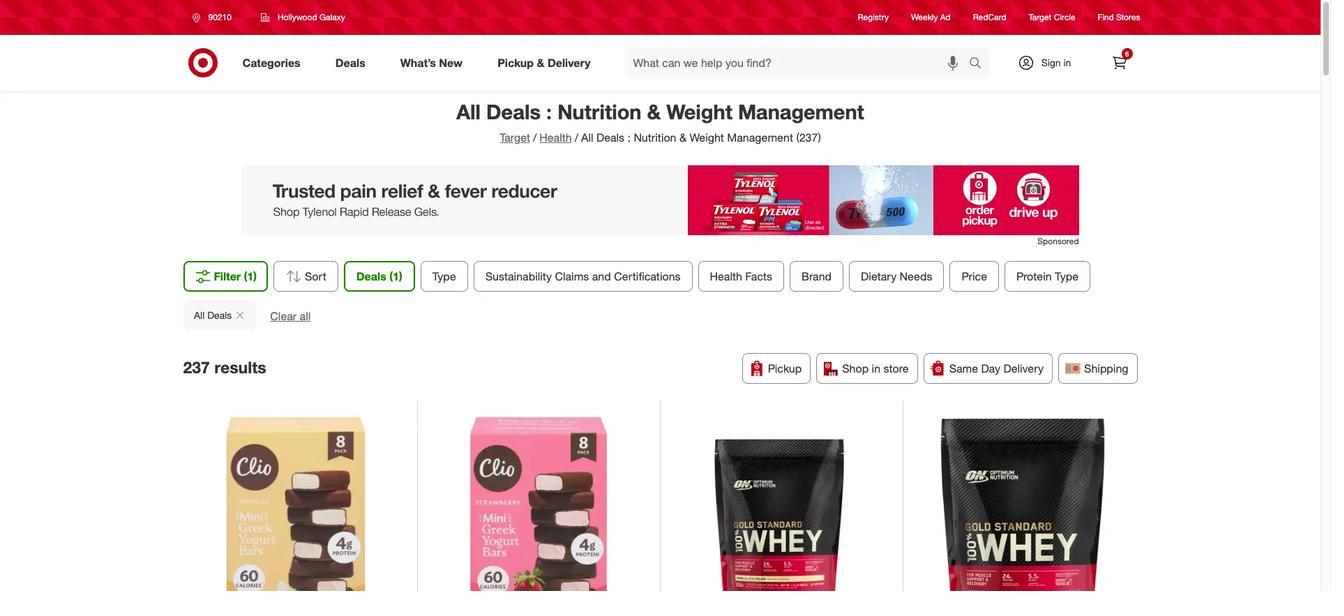 Task type: locate. For each thing, give the bounding box(es) containing it.
target link
[[500, 130, 530, 144]]

in left store
[[872, 361, 881, 375]]

protein
[[1017, 269, 1052, 283]]

/ right the health link
[[575, 130, 579, 144]]

type right deals (1)
[[432, 269, 456, 283]]

health right target link
[[540, 130, 572, 144]]

all
[[457, 99, 481, 124], [581, 130, 593, 144], [194, 309, 204, 321]]

delivery inside button
[[1004, 361, 1044, 375]]

filter
[[214, 269, 241, 283]]

(1) inside button
[[244, 269, 257, 283]]

in
[[1064, 57, 1071, 68], [872, 361, 881, 375]]

1 horizontal spatial /
[[575, 130, 579, 144]]

target left circle
[[1029, 12, 1052, 23]]

in for sign
[[1064, 57, 1071, 68]]

/ right target link
[[533, 130, 537, 144]]

circle
[[1054, 12, 1076, 23]]

type inside button
[[1055, 269, 1079, 283]]

1 horizontal spatial delivery
[[1004, 361, 1044, 375]]

2 horizontal spatial all
[[581, 130, 593, 144]]

2 (1) from the left
[[390, 269, 402, 283]]

pickup for pickup & delivery
[[498, 56, 534, 69]]

management
[[738, 99, 864, 124], [727, 130, 793, 144]]

0 horizontal spatial pickup
[[498, 56, 534, 69]]

0 vertical spatial target
[[1029, 12, 1052, 23]]

type right protein on the top right
[[1055, 269, 1079, 283]]

optimum nutrition gold standard 100% whey protein powder - double rich chocolate - 24oz image
[[917, 414, 1133, 591], [917, 414, 1133, 591]]

1 (1) from the left
[[244, 269, 257, 283]]

0 vertical spatial in
[[1064, 57, 1071, 68]]

clio snacks vanilla greek yogurt mini-bars - 6.2oz/8ct image
[[188, 414, 403, 591], [188, 414, 403, 591]]

nutrition
[[558, 99, 642, 124], [634, 130, 677, 144]]

1 vertical spatial all
[[581, 130, 593, 144]]

0 horizontal spatial :
[[546, 99, 552, 124]]

sign in link
[[1006, 47, 1093, 78]]

deals up target link
[[486, 99, 541, 124]]

1 vertical spatial weight
[[690, 130, 724, 144]]

all right the health link
[[581, 130, 593, 144]]

nutrition up 'advertisement' region
[[634, 130, 677, 144]]

what's new
[[400, 56, 463, 69]]

day
[[981, 361, 1001, 375]]

sustainability claims and certifications button
[[474, 261, 693, 292]]

1 type from the left
[[432, 269, 456, 283]]

in inside button
[[872, 361, 881, 375]]

1 vertical spatial &
[[647, 99, 661, 124]]

deals link
[[324, 47, 383, 78]]

1 horizontal spatial type
[[1055, 269, 1079, 283]]

0 horizontal spatial target
[[500, 130, 530, 144]]

type
[[432, 269, 456, 283], [1055, 269, 1079, 283]]

0 horizontal spatial in
[[872, 361, 881, 375]]

all down the "filter (1)" button
[[194, 309, 204, 321]]

1 vertical spatial health
[[710, 269, 742, 283]]

pickup for pickup
[[768, 361, 802, 375]]

clear
[[270, 309, 296, 323]]

delivery for same day delivery
[[1004, 361, 1044, 375]]

1 horizontal spatial pickup
[[768, 361, 802, 375]]

nutrition up the health link
[[558, 99, 642, 124]]

sign
[[1042, 57, 1061, 68]]

deals right the health link
[[597, 130, 625, 144]]

needs
[[900, 269, 933, 283]]

0 horizontal spatial /
[[533, 130, 537, 144]]

1 vertical spatial target
[[500, 130, 530, 144]]

search button
[[963, 47, 996, 81]]

all down 'new'
[[457, 99, 481, 124]]

target circle link
[[1029, 11, 1076, 23]]

sort
[[305, 269, 326, 283]]

1 vertical spatial delivery
[[1004, 361, 1044, 375]]

redcard
[[973, 12, 1007, 23]]

2 / from the left
[[575, 130, 579, 144]]

delivery for pickup & delivery
[[548, 56, 591, 69]]

0 vertical spatial health
[[540, 130, 572, 144]]

type button
[[421, 261, 468, 292]]

1 vertical spatial pickup
[[768, 361, 802, 375]]

target circle
[[1029, 12, 1076, 23]]

0 vertical spatial &
[[537, 56, 545, 69]]

health left facts
[[710, 269, 742, 283]]

shop in store
[[842, 361, 909, 375]]

&
[[537, 56, 545, 69], [647, 99, 661, 124], [680, 130, 687, 144]]

clear all button
[[270, 308, 310, 324]]

management up (237)
[[738, 99, 864, 124]]

optimum nutrition gold standard 100% whey protein powder - vanilla ice cream - 24oz image
[[674, 414, 889, 591], [674, 414, 889, 591]]

search
[[963, 57, 996, 71]]

0 vertical spatial all
[[457, 99, 481, 124]]

pickup & delivery link
[[486, 47, 608, 78]]

2 vertical spatial all
[[194, 309, 204, 321]]

6 link
[[1104, 47, 1135, 78]]

shop
[[842, 361, 869, 375]]

weight
[[667, 99, 733, 124], [690, 130, 724, 144]]

all
[[299, 309, 310, 323]]

1 horizontal spatial (1)
[[390, 269, 402, 283]]

1 vertical spatial nutrition
[[634, 130, 677, 144]]

all for all deals
[[194, 309, 204, 321]]

health inside 'all deals : nutrition & weight management target / health / all deals : nutrition & weight management (237)'
[[540, 130, 572, 144]]

1 vertical spatial :
[[628, 130, 631, 144]]

sort button
[[274, 261, 338, 292]]

health
[[540, 130, 572, 144], [710, 269, 742, 283]]

weekly ad
[[911, 12, 951, 23]]

delivery
[[548, 56, 591, 69], [1004, 361, 1044, 375]]

1 horizontal spatial health
[[710, 269, 742, 283]]

1 / from the left
[[533, 130, 537, 144]]

90210
[[208, 12, 232, 22]]

deals (1)
[[356, 269, 402, 283]]

pickup inside button
[[768, 361, 802, 375]]

what's
[[400, 56, 436, 69]]

type inside button
[[432, 269, 456, 283]]

1 vertical spatial in
[[872, 361, 881, 375]]

0 horizontal spatial &
[[537, 56, 545, 69]]

registry
[[858, 12, 889, 23]]

pickup
[[498, 56, 534, 69], [768, 361, 802, 375]]

(1) right filter
[[244, 269, 257, 283]]

sponsored
[[1038, 236, 1079, 246]]

1 horizontal spatial &
[[647, 99, 661, 124]]

0 vertical spatial pickup
[[498, 56, 534, 69]]

(1)
[[244, 269, 257, 283], [390, 269, 402, 283]]

:
[[546, 99, 552, 124], [628, 130, 631, 144]]

1 horizontal spatial in
[[1064, 57, 1071, 68]]

0 horizontal spatial type
[[432, 269, 456, 283]]

store
[[884, 361, 909, 375]]

all deals button
[[183, 300, 256, 331]]

sustainability claims and certifications
[[485, 269, 681, 283]]

1 horizontal spatial all
[[457, 99, 481, 124]]

all inside button
[[194, 309, 204, 321]]

0 horizontal spatial delivery
[[548, 56, 591, 69]]

0 horizontal spatial all
[[194, 309, 204, 321]]

2 vertical spatial &
[[680, 130, 687, 144]]

pickup inside pickup & delivery link
[[498, 56, 534, 69]]

0 horizontal spatial (1)
[[244, 269, 257, 283]]

weekly ad link
[[911, 11, 951, 23]]

2 type from the left
[[1055, 269, 1079, 283]]

target left the health link
[[500, 130, 530, 144]]

0 vertical spatial delivery
[[548, 56, 591, 69]]

deals
[[335, 56, 365, 69], [486, 99, 541, 124], [597, 130, 625, 144], [356, 269, 386, 283], [207, 309, 232, 321]]

(1) left 'type' button
[[390, 269, 402, 283]]

deals down the "filter (1)" button
[[207, 309, 232, 321]]

price
[[962, 269, 987, 283]]

/
[[533, 130, 537, 144], [575, 130, 579, 144]]

1 vertical spatial management
[[727, 130, 793, 144]]

deals down "galaxy"
[[335, 56, 365, 69]]

in right sign
[[1064, 57, 1071, 68]]

clio snacks strawberry greek yogurt mini-bars - 6.2oz/8ct image
[[431, 414, 646, 591], [431, 414, 646, 591]]

0 horizontal spatial health
[[540, 130, 572, 144]]

health inside button
[[710, 269, 742, 283]]

management left (237)
[[727, 130, 793, 144]]

claims
[[555, 269, 589, 283]]

0 vertical spatial :
[[546, 99, 552, 124]]

dietary
[[861, 269, 897, 283]]

target
[[1029, 12, 1052, 23], [500, 130, 530, 144]]

protein type button
[[1005, 261, 1091, 292]]

protein type
[[1017, 269, 1079, 283]]



Task type: describe. For each thing, give the bounding box(es) containing it.
pickup button
[[742, 353, 811, 384]]

brand button
[[790, 261, 844, 292]]

filter (1)
[[214, 269, 257, 283]]

hollywood galaxy button
[[252, 5, 354, 30]]

(237)
[[796, 130, 821, 144]]

target inside 'all deals : nutrition & weight management target / health / all deals : nutrition & weight management (237)'
[[500, 130, 530, 144]]

237 results
[[183, 357, 266, 377]]

hollywood galaxy
[[278, 12, 345, 22]]

filter (1) button
[[183, 261, 268, 292]]

stores
[[1117, 12, 1141, 23]]

0 vertical spatial nutrition
[[558, 99, 642, 124]]

registry link
[[858, 11, 889, 23]]

90210 button
[[183, 5, 246, 30]]

(1) for filter (1)
[[244, 269, 257, 283]]

shipping
[[1084, 361, 1129, 375]]

find stores
[[1098, 12, 1141, 23]]

all deals : nutrition & weight management target / health / all deals : nutrition & weight management (237)
[[457, 99, 864, 144]]

in for shop
[[872, 361, 881, 375]]

same day delivery
[[949, 361, 1044, 375]]

pickup & delivery
[[498, 56, 591, 69]]

dietary needs button
[[849, 261, 944, 292]]

health link
[[540, 130, 572, 144]]

certifications
[[614, 269, 681, 283]]

health facts
[[710, 269, 773, 283]]

0 vertical spatial management
[[738, 99, 864, 124]]

sustainability
[[485, 269, 552, 283]]

hollywood
[[278, 12, 317, 22]]

brand
[[802, 269, 832, 283]]

0 vertical spatial weight
[[667, 99, 733, 124]]

all for all deals : nutrition & weight management target / health / all deals : nutrition & weight management (237)
[[457, 99, 481, 124]]

and
[[592, 269, 611, 283]]

find
[[1098, 12, 1114, 23]]

same
[[949, 361, 978, 375]]

sign in
[[1042, 57, 1071, 68]]

what's new link
[[389, 47, 480, 78]]

6
[[1125, 50, 1129, 58]]

all deals
[[194, 309, 232, 321]]

advertisement region
[[242, 165, 1079, 235]]

facts
[[745, 269, 773, 283]]

dietary needs
[[861, 269, 933, 283]]

shop in store button
[[817, 353, 918, 384]]

deals inside button
[[207, 309, 232, 321]]

health facts button
[[698, 261, 784, 292]]

(1) for deals (1)
[[390, 269, 402, 283]]

new
[[439, 56, 463, 69]]

categories link
[[231, 47, 318, 78]]

What can we help you find? suggestions appear below search field
[[625, 47, 972, 78]]

redcard link
[[973, 11, 1007, 23]]

shipping button
[[1059, 353, 1138, 384]]

deals right sort
[[356, 269, 386, 283]]

find stores link
[[1098, 11, 1141, 23]]

2 horizontal spatial &
[[680, 130, 687, 144]]

galaxy
[[320, 12, 345, 22]]

categories
[[242, 56, 301, 69]]

price button
[[950, 261, 999, 292]]

weekly
[[911, 12, 938, 23]]

same day delivery button
[[924, 353, 1053, 384]]

1 horizontal spatial target
[[1029, 12, 1052, 23]]

ad
[[941, 12, 951, 23]]

clear all
[[270, 309, 310, 323]]

results
[[214, 357, 266, 377]]

1 horizontal spatial :
[[628, 130, 631, 144]]

237
[[183, 357, 210, 377]]



Task type: vqa. For each thing, say whether or not it's contained in the screenshot.
Certifications
yes



